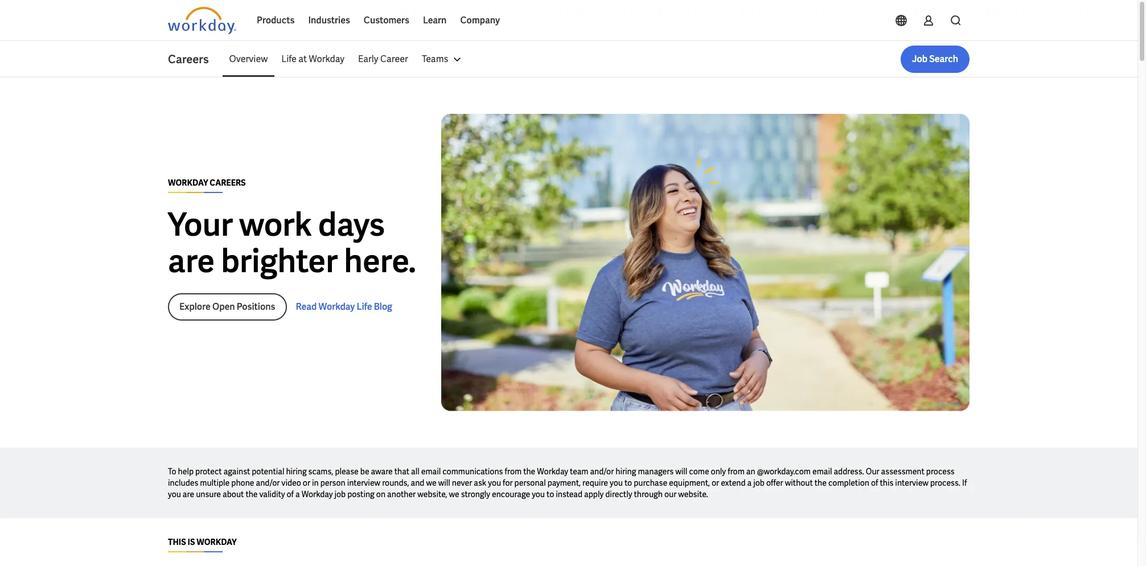 Task type: locate. For each thing, give the bounding box(es) containing it.
workday right "at"
[[309, 53, 345, 65]]

1 horizontal spatial hiring
[[616, 467, 636, 477]]

of down video
[[287, 489, 294, 500]]

early
[[358, 53, 378, 65]]

workday careers
[[168, 178, 246, 188]]

this
[[880, 478, 894, 488]]

hiring
[[286, 467, 307, 477], [616, 467, 636, 477]]

1 horizontal spatial interview
[[895, 478, 929, 488]]

customers
[[364, 14, 409, 26]]

scams,
[[308, 467, 333, 477]]

2 or from the left
[[712, 478, 719, 488]]

1 vertical spatial job
[[335, 489, 346, 500]]

are
[[168, 240, 215, 282], [183, 489, 194, 500]]

menu containing overview
[[222, 46, 471, 73]]

0 horizontal spatial job
[[335, 489, 346, 500]]

1 horizontal spatial life
[[357, 301, 372, 313]]

workday
[[309, 53, 345, 65], [168, 178, 208, 188], [319, 301, 355, 313], [537, 467, 568, 477], [302, 489, 333, 500]]

to up directly
[[625, 478, 632, 488]]

we down never
[[449, 489, 459, 500]]

in
[[312, 478, 319, 488]]

our
[[866, 467, 880, 477]]

blog
[[374, 301, 392, 313]]

through
[[634, 489, 663, 500]]

help
[[178, 467, 194, 477]]

0 vertical spatial careers
[[168, 52, 209, 67]]

or down the only
[[712, 478, 719, 488]]

learn button
[[416, 7, 454, 34]]

apply
[[584, 489, 604, 500]]

workday up payment,
[[537, 467, 568, 477]]

0 horizontal spatial of
[[287, 489, 294, 500]]

2 vertical spatial the
[[246, 489, 258, 500]]

0 horizontal spatial we
[[426, 478, 437, 488]]

0 vertical spatial and/or
[[590, 467, 614, 477]]

1 horizontal spatial to
[[625, 478, 632, 488]]

0 horizontal spatial a
[[296, 489, 300, 500]]

the right without
[[815, 478, 827, 488]]

you
[[488, 478, 501, 488], [610, 478, 623, 488], [168, 489, 181, 500], [532, 489, 545, 500]]

is
[[188, 537, 195, 548]]

will up website,
[[438, 478, 450, 488]]

will
[[676, 467, 688, 477], [438, 478, 450, 488]]

to
[[168, 467, 176, 477]]

life left "at"
[[282, 53, 297, 65]]

1 vertical spatial are
[[183, 489, 194, 500]]

menu
[[222, 46, 471, 73]]

you left for
[[488, 478, 501, 488]]

1 vertical spatial to
[[547, 489, 554, 500]]

and/or
[[590, 467, 614, 477], [256, 478, 280, 488]]

we up website,
[[426, 478, 437, 488]]

teams
[[422, 53, 448, 65]]

email
[[421, 467, 441, 477], [813, 467, 832, 477]]

and/or up require
[[590, 467, 614, 477]]

all
[[411, 467, 420, 477]]

hiring up directly
[[616, 467, 636, 477]]

website,
[[418, 489, 447, 500]]

1 vertical spatial and/or
[[256, 478, 280, 488]]

payment,
[[548, 478, 581, 488]]

0 horizontal spatial from
[[505, 467, 522, 477]]

1 vertical spatial life
[[357, 301, 372, 313]]

hiring up video
[[286, 467, 307, 477]]

0 vertical spatial of
[[871, 478, 878, 488]]

from up for
[[505, 467, 522, 477]]

0 vertical spatial to
[[625, 478, 632, 488]]

0 vertical spatial the
[[523, 467, 536, 477]]

life left blog
[[357, 301, 372, 313]]

1 horizontal spatial will
[[676, 467, 688, 477]]

website.
[[678, 489, 708, 500]]

a
[[748, 478, 752, 488], [296, 489, 300, 500]]

or
[[303, 478, 310, 488], [712, 478, 719, 488]]

strongly
[[461, 489, 490, 500]]

workday down in
[[302, 489, 333, 500]]

0 vertical spatial life
[[282, 53, 297, 65]]

0 horizontal spatial hiring
[[286, 467, 307, 477]]

a down the an
[[748, 478, 752, 488]]

job down the an
[[754, 478, 765, 488]]

0 vertical spatial job
[[754, 478, 765, 488]]

if
[[962, 478, 967, 488]]

0 vertical spatial are
[[168, 240, 215, 282]]

be
[[360, 467, 369, 477]]

2 horizontal spatial the
[[815, 478, 827, 488]]

for
[[503, 478, 513, 488]]

and/or down potential
[[256, 478, 280, 488]]

email up without
[[813, 467, 832, 477]]

0 horizontal spatial life
[[282, 53, 297, 65]]

2 from from the left
[[728, 467, 745, 477]]

0 horizontal spatial interview
[[347, 478, 381, 488]]

protect
[[195, 467, 222, 477]]

1 hiring from the left
[[286, 467, 307, 477]]

we
[[426, 478, 437, 488], [449, 489, 459, 500]]

1 horizontal spatial email
[[813, 467, 832, 477]]

against
[[224, 467, 250, 477]]

1 email from the left
[[421, 467, 441, 477]]

0 horizontal spatial or
[[303, 478, 310, 488]]

you down personal
[[532, 489, 545, 500]]

directly
[[606, 489, 632, 500]]

1 horizontal spatial a
[[748, 478, 752, 488]]

workday
[[197, 537, 237, 548]]

a down video
[[296, 489, 300, 500]]

or left in
[[303, 478, 310, 488]]

of down our
[[871, 478, 878, 488]]

1 horizontal spatial we
[[449, 489, 459, 500]]

only
[[711, 467, 726, 477]]

careers
[[168, 52, 209, 67], [210, 178, 246, 188]]

industries button
[[301, 7, 357, 34]]

come
[[689, 467, 709, 477]]

interview down be
[[347, 478, 381, 488]]

brighter
[[221, 240, 338, 282]]

personal
[[515, 478, 546, 488]]

will up equipment,
[[676, 467, 688, 477]]

from
[[505, 467, 522, 477], [728, 467, 745, 477]]

at
[[299, 53, 307, 65]]

1 vertical spatial careers
[[210, 178, 246, 188]]

interview down the assessment
[[895, 478, 929, 488]]

0 horizontal spatial careers
[[168, 52, 209, 67]]

rounds,
[[382, 478, 409, 488]]

are down "includes"
[[183, 489, 194, 500]]

search
[[930, 53, 958, 65]]

of
[[871, 478, 878, 488], [287, 489, 294, 500]]

0 horizontal spatial the
[[246, 489, 258, 500]]

career
[[380, 53, 408, 65]]

industries
[[308, 14, 350, 26]]

communications
[[443, 467, 503, 477]]

1 horizontal spatial of
[[871, 478, 878, 488]]

careers up the your at the top of page
[[210, 178, 246, 188]]

0 horizontal spatial email
[[421, 467, 441, 477]]

job
[[754, 478, 765, 488], [335, 489, 346, 500]]

interview
[[347, 478, 381, 488], [895, 478, 929, 488]]

1 vertical spatial we
[[449, 489, 459, 500]]

and
[[411, 478, 425, 488]]

to help protect against potential hiring scams, please be aware that all email communications from the workday team and/or hiring managers will come only from an @workday.com email address. our assessment process includes multiple phone and/or video or in person interview rounds, and we will never ask you for personal payment, require you to purchase equipment, or extend a job offer without the completion of this interview process. if you are unsure about the validity of a workday job posting on another website, we strongly encourage you to instead apply directly through our website.
[[168, 467, 967, 500]]

are up explore
[[168, 240, 215, 282]]

careers down go to the homepage "image"
[[168, 52, 209, 67]]

job search
[[913, 53, 958, 65]]

this
[[168, 537, 186, 548]]

products button
[[250, 7, 301, 34]]

the down phone
[[246, 489, 258, 500]]

list
[[222, 46, 970, 73]]

on
[[376, 489, 386, 500]]

the up personal
[[523, 467, 536, 477]]

another
[[387, 489, 416, 500]]

1 horizontal spatial or
[[712, 478, 719, 488]]

assessment
[[881, 467, 925, 477]]

to down payment,
[[547, 489, 554, 500]]

life
[[282, 53, 297, 65], [357, 301, 372, 313]]

2 hiring from the left
[[616, 467, 636, 477]]

job
[[913, 53, 928, 65]]

positions
[[237, 301, 275, 313]]

0 vertical spatial will
[[676, 467, 688, 477]]

read workday life blog
[[296, 301, 392, 313]]

email right all
[[421, 467, 441, 477]]

0 horizontal spatial and/or
[[256, 478, 280, 488]]

from up extend
[[728, 467, 745, 477]]

0 horizontal spatial will
[[438, 478, 450, 488]]

job down person
[[335, 489, 346, 500]]

1 horizontal spatial from
[[728, 467, 745, 477]]



Task type: describe. For each thing, give the bounding box(es) containing it.
company button
[[454, 7, 507, 34]]

potential
[[252, 467, 284, 477]]

purchase
[[634, 478, 668, 488]]

without
[[785, 478, 813, 488]]

unsure
[[196, 489, 221, 500]]

person
[[320, 478, 346, 488]]

require
[[583, 478, 608, 488]]

company
[[460, 14, 500, 26]]

ask
[[474, 478, 487, 488]]

extend
[[721, 478, 746, 488]]

careers link
[[168, 51, 222, 67]]

aware
[[371, 467, 393, 477]]

open
[[212, 301, 235, 313]]

you up directly
[[610, 478, 623, 488]]

are inside "to help protect against potential hiring scams, please be aware that all email communications from the workday team and/or hiring managers will come only from an @workday.com email address. our assessment process includes multiple phone and/or video or in person interview rounds, and we will never ask you for personal payment, require you to purchase equipment, or extend a job offer without the completion of this interview process. if you are unsure about the validity of a workday job posting on another website, we strongly encourage you to instead apply directly through our website."
[[183, 489, 194, 500]]

team
[[570, 467, 589, 477]]

video
[[282, 478, 301, 488]]

an
[[747, 467, 756, 477]]

includes
[[168, 478, 198, 488]]

learn
[[423, 14, 447, 26]]

our
[[665, 489, 677, 500]]

image of a workmate wearing a workday branded shirt. image
[[441, 114, 970, 411]]

early career
[[358, 53, 408, 65]]

go to the homepage image
[[168, 7, 236, 34]]

are inside the your work days are brighter here.
[[168, 240, 215, 282]]

days
[[318, 204, 385, 246]]

workday right the read
[[319, 301, 355, 313]]

life inside "link"
[[282, 53, 297, 65]]

@workday.com
[[757, 467, 811, 477]]

explore open positions link
[[168, 293, 287, 321]]

workday up the your at the top of page
[[168, 178, 208, 188]]

explore
[[179, 301, 211, 313]]

about
[[223, 489, 244, 500]]

address.
[[834, 467, 864, 477]]

offer
[[767, 478, 783, 488]]

you down "includes"
[[168, 489, 181, 500]]

encourage
[[492, 489, 530, 500]]

process
[[926, 467, 955, 477]]

2 email from the left
[[813, 467, 832, 477]]

completion
[[829, 478, 870, 488]]

phone
[[231, 478, 254, 488]]

work
[[239, 204, 312, 246]]

that
[[395, 467, 410, 477]]

1 vertical spatial of
[[287, 489, 294, 500]]

validity
[[259, 489, 285, 500]]

1 interview from the left
[[347, 478, 381, 488]]

1 vertical spatial the
[[815, 478, 827, 488]]

1 horizontal spatial careers
[[210, 178, 246, 188]]

your work days are brighter here.
[[168, 204, 416, 282]]

read
[[296, 301, 317, 313]]

equipment,
[[669, 478, 710, 488]]

1 horizontal spatial job
[[754, 478, 765, 488]]

early career link
[[351, 46, 415, 73]]

0 vertical spatial a
[[748, 478, 752, 488]]

0 horizontal spatial to
[[547, 489, 554, 500]]

multiple
[[200, 478, 230, 488]]

1 vertical spatial a
[[296, 489, 300, 500]]

teams button
[[415, 46, 471, 73]]

managers
[[638, 467, 674, 477]]

2 interview from the left
[[895, 478, 929, 488]]

please
[[335, 467, 359, 477]]

1 horizontal spatial the
[[523, 467, 536, 477]]

1 horizontal spatial and/or
[[590, 467, 614, 477]]

customers button
[[357, 7, 416, 34]]

overview
[[229, 53, 268, 65]]

explore open positions
[[179, 301, 275, 313]]

here.
[[344, 240, 416, 282]]

list containing overview
[[222, 46, 970, 73]]

1 vertical spatial will
[[438, 478, 450, 488]]

posting
[[347, 489, 375, 500]]

this is workday
[[168, 537, 237, 548]]

instead
[[556, 489, 583, 500]]

0 vertical spatial we
[[426, 478, 437, 488]]

never
[[452, 478, 472, 488]]

1 or from the left
[[303, 478, 310, 488]]

overview link
[[222, 46, 275, 73]]

workday inside "link"
[[309, 53, 345, 65]]

1 from from the left
[[505, 467, 522, 477]]

job search link
[[901, 46, 970, 73]]

process.
[[931, 478, 961, 488]]

life at workday link
[[275, 46, 351, 73]]

life at workday
[[282, 53, 345, 65]]



Task type: vqa. For each thing, say whether or not it's contained in the screenshot.
Media and Entertainment link
no



